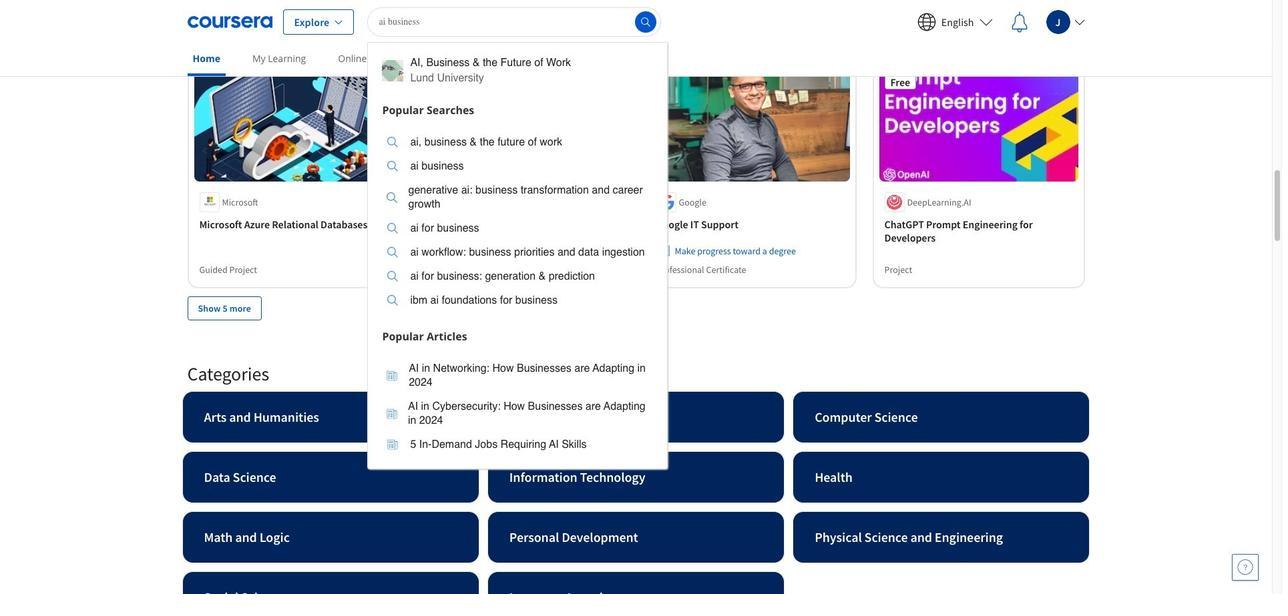 Task type: locate. For each thing, give the bounding box(es) containing it.
What do you want to learn? text field
[[368, 7, 662, 36]]

0 vertical spatial list box
[[368, 122, 668, 324]]

list box
[[368, 122, 668, 324], [368, 348, 668, 469]]

1 vertical spatial list box
[[368, 348, 668, 469]]

autocomplete results list box
[[368, 42, 668, 469]]

None search field
[[368, 7, 668, 469]]

suggestion image image
[[382, 60, 404, 81], [388, 137, 398, 148], [388, 161, 398, 172], [387, 192, 397, 203], [388, 223, 398, 234], [388, 247, 398, 258], [388, 271, 398, 282], [388, 295, 398, 306], [387, 370, 398, 381], [387, 408, 397, 419], [388, 440, 398, 450]]



Task type: vqa. For each thing, say whether or not it's contained in the screenshot.
LIST BOX
yes



Task type: describe. For each thing, give the bounding box(es) containing it.
2 list box from the top
[[368, 348, 668, 469]]

help center image
[[1238, 560, 1254, 576]]

recently viewed products collection element
[[179, 9, 1093, 342]]

1 list box from the top
[[368, 122, 668, 324]]

coursera image
[[187, 11, 272, 32]]



